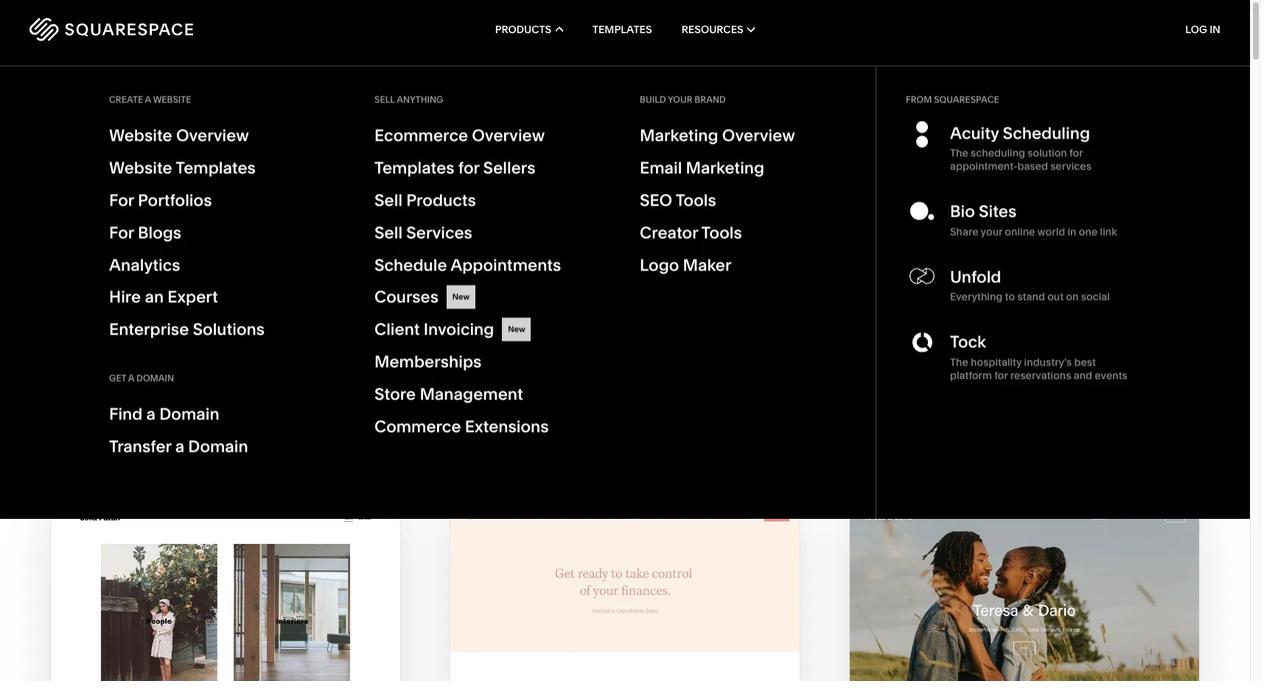 Task type: locate. For each thing, give the bounding box(es) containing it.
create a website
[[109, 94, 191, 105]]

build your brand
[[640, 94, 726, 105]]

& right media
[[561, 249, 567, 262]]

domain for find a domain
[[159, 404, 219, 424]]

template
[[65, 420, 110, 433]]

a right get
[[128, 373, 134, 384]]

a right find
[[146, 404, 156, 424]]

beauty
[[260, 293, 293, 307]]

sell anything
[[375, 94, 444, 105]]

an inside whether you need a portfolio website, an online store, or a personal blog, you can use squarespace's customizable and responsive website templates to get started.
[[1049, 87, 1063, 102]]

tools up creator tools
[[676, 190, 717, 210]]

store up commerce
[[375, 384, 416, 404]]

the down the tock
[[950, 355, 969, 368]]

you left can
[[917, 101, 938, 116]]

0 vertical spatial memberships
[[73, 248, 140, 262]]

0 horizontal spatial memberships
[[73, 248, 140, 262]]

2 website from the top
[[109, 158, 172, 178]]

email marketing link
[[640, 156, 876, 180]]

a right create
[[145, 94, 151, 105]]

products inside button
[[495, 23, 552, 36]]

3 sell from the top
[[375, 222, 403, 242]]

&
[[715, 205, 722, 218], [718, 227, 725, 240], [561, 249, 567, 262], [431, 271, 438, 284], [250, 293, 257, 307], [261, 315, 268, 329], [584, 315, 590, 329]]

for inside acuity scheduling the scheduling solution for appointment-based services
[[1070, 146, 1083, 160]]

1 vertical spatial website
[[899, 115, 943, 130]]

services up schedule appointments
[[434, 227, 475, 240]]

domain up transfer a domain
[[159, 404, 219, 424]]

website inside whether you need a portfolio website, an online store, or a personal blog, you can use squarespace's customizable and responsive website templates to get started.
[[899, 115, 943, 130]]

0 vertical spatial sell
[[375, 94, 395, 105]]

and
[[1150, 101, 1171, 116], [1074, 368, 1093, 382]]

a for find a domain
[[146, 404, 156, 424]]

an right hire
[[145, 287, 164, 307]]

hire an expert
[[109, 287, 218, 307]]

2 vertical spatial domain
[[188, 437, 248, 457]]

0 vertical spatial the
[[950, 146, 969, 160]]

food link
[[372, 293, 412, 307]]

marketing overview
[[640, 125, 795, 145]]

events
[[1095, 368, 1128, 382]]

1 vertical spatial your
[[981, 225, 1003, 238]]

to left stand
[[1005, 290, 1015, 303]]

website up the for portfolios
[[109, 158, 172, 178]]

scheduling inside acuity scheduling the scheduling solution for appointment-based services
[[1003, 123, 1091, 143]]

1 vertical spatial domain
[[159, 404, 219, 424]]

website inside website templates link
[[109, 158, 172, 178]]

2 horizontal spatial templates
[[593, 23, 652, 36]]

& right health
[[250, 293, 257, 307]]

and right or
[[1150, 101, 1171, 116]]

0 horizontal spatial online
[[1005, 225, 1036, 238]]

2 overview from the left
[[472, 125, 545, 145]]

an
[[1049, 87, 1063, 102], [145, 287, 164, 307]]

estate
[[551, 315, 581, 329]]

2 horizontal spatial overview
[[722, 125, 795, 145]]

1 for from the top
[[109, 190, 134, 210]]

tools for seo tools
[[676, 190, 717, 210]]

0 vertical spatial store
[[107, 204, 133, 217]]

website down the create a website
[[109, 125, 172, 145]]

1 horizontal spatial online
[[1066, 87, 1100, 102]]

a for transfer a domain
[[175, 437, 184, 457]]

1 vertical spatial new
[[508, 324, 526, 334]]

a for get a domain
[[128, 373, 134, 384]]

for down online store
[[109, 222, 134, 242]]

create
[[109, 94, 143, 105]]

& left cv
[[261, 315, 268, 329]]

2 horizontal spatial for
[[1070, 146, 1083, 160]]

0 vertical spatial website
[[109, 125, 172, 145]]

website inside website overview link
[[109, 125, 172, 145]]

1 horizontal spatial templates
[[375, 158, 455, 178]]

creator
[[640, 222, 698, 242]]

media & podcasts
[[528, 249, 614, 262]]

cv
[[270, 315, 285, 329]]

yours
[[50, 117, 149, 163]]

0 vertical spatial to
[[1005, 115, 1016, 130]]

1 horizontal spatial an
[[1049, 87, 1063, 102]]

to left get
[[1005, 115, 1016, 130]]

popular designs (28)
[[163, 419, 270, 433]]

3 overview from the left
[[722, 125, 795, 145]]

media
[[528, 249, 558, 262]]

to inside "unfold everything to stand out on social"
[[1005, 290, 1015, 303]]

home
[[683, 205, 713, 218]]

new for courses
[[453, 292, 470, 302]]

designs
[[206, 419, 248, 433]]

a down popular
[[175, 437, 184, 457]]

real
[[528, 315, 549, 329]]

2 vertical spatial sell
[[375, 222, 403, 242]]

seo
[[640, 190, 673, 210]]

1 vertical spatial store
[[375, 384, 416, 404]]

0 horizontal spatial products
[[406, 190, 476, 210]]

& right nature in the top right of the page
[[718, 227, 725, 240]]

pazari image
[[51, 504, 400, 681]]

an up started.
[[1049, 87, 1063, 102]]

personal & cv
[[216, 315, 285, 329]]

1 horizontal spatial for
[[995, 368, 1008, 382]]

1 vertical spatial website
[[109, 158, 172, 178]]

sell left 'anything'
[[375, 94, 395, 105]]

any
[[156, 80, 219, 125]]

can
[[940, 101, 961, 116]]

1 horizontal spatial products
[[495, 23, 552, 36]]

seo tools link
[[640, 189, 876, 212]]

fitness
[[683, 249, 718, 262]]

professional
[[372, 227, 431, 240]]

store right online
[[107, 204, 133, 217]]

1 vertical spatial scheduling
[[73, 293, 128, 306]]

sell products
[[375, 190, 476, 210]]

0 vertical spatial for
[[109, 190, 134, 210]]

for
[[109, 190, 134, 210], [109, 222, 134, 242]]

memberships link
[[375, 350, 611, 374]]

website up website overview
[[153, 94, 191, 105]]

new left real
[[508, 324, 526, 334]]

1 horizontal spatial your
[[981, 225, 1003, 238]]

tools down home & decor
[[702, 222, 742, 242]]

website down from
[[899, 115, 943, 130]]

sell for sell services
[[375, 222, 403, 242]]

0 vertical spatial new
[[453, 292, 470, 302]]

0 vertical spatial online
[[1066, 87, 1100, 102]]

get a domain
[[109, 373, 174, 384]]

management
[[420, 384, 523, 404]]

& for beauty
[[250, 293, 257, 307]]

degraw element
[[451, 504, 800, 681]]

transfer a domain
[[109, 437, 248, 457]]

& right 'home'
[[715, 205, 722, 218]]

your right 'build'
[[668, 94, 693, 105]]

2 the from the top
[[950, 355, 969, 368]]

1 vertical spatial for
[[109, 222, 134, 242]]

for for the
[[995, 368, 1008, 382]]

scheduling up "solution" at the top right of the page
[[1003, 123, 1091, 143]]

for right "platform"
[[995, 368, 1008, 382]]

0 vertical spatial and
[[1150, 101, 1171, 116]]

domain down 'popular designs (28)' at left bottom
[[188, 437, 248, 457]]

1 vertical spatial memberships
[[375, 352, 482, 372]]

1 vertical spatial online
[[1005, 225, 1036, 238]]

solutions
[[193, 320, 265, 339]]

and inside whether you need a portfolio website, an online store, or a personal blog, you can use squarespace's customizable and responsive website templates to get started.
[[1150, 101, 1171, 116]]

blog,
[[886, 101, 915, 116]]

1 overview from the left
[[176, 125, 249, 145]]

website
[[153, 94, 191, 105], [899, 115, 943, 130]]

started.
[[1040, 115, 1083, 130]]

brand
[[695, 94, 726, 105]]

and left events
[[1074, 368, 1093, 382]]

sell services link
[[375, 221, 611, 244]]

tools
[[676, 190, 717, 210], [702, 222, 742, 242]]

0 vertical spatial tools
[[676, 190, 717, 210]]

for for for blogs
[[109, 222, 134, 242]]

health & beauty
[[216, 293, 293, 307]]

online down sites on the top of the page
[[1005, 225, 1036, 238]]

social
[[1082, 290, 1110, 303]]

sell for sell anything
[[375, 94, 395, 105]]

in
[[1068, 225, 1077, 238]]

for inside 'the hospitality industry's best platform for reservations and events'
[[995, 368, 1008, 382]]

0 vertical spatial domain
[[136, 373, 174, 384]]

ecommerce
[[375, 125, 468, 145]]

for right online
[[109, 190, 134, 210]]

hire an expert link
[[109, 286, 345, 309]]

1 the from the top
[[950, 146, 969, 160]]

the hospitality industry's best platform for reservations and events
[[950, 355, 1128, 382]]

overview up website templates link
[[176, 125, 249, 145]]

degraw image
[[451, 504, 800, 681]]

1 vertical spatial sell
[[375, 190, 403, 210]]

online
[[1066, 87, 1100, 102], [1005, 225, 1036, 238]]

& for animals
[[718, 227, 725, 240]]

or
[[1138, 87, 1149, 102]]

1 horizontal spatial you
[[917, 101, 938, 116]]

template
[[227, 80, 386, 125]]

get
[[1019, 115, 1037, 130]]

marketing down marketing overview
[[686, 158, 765, 178]]

for right "solution" at the top right of the page
[[1070, 146, 1083, 160]]

1 vertical spatial an
[[145, 287, 164, 307]]

logo
[[640, 255, 679, 275]]

for portfolios link
[[109, 189, 345, 212]]

store
[[107, 204, 133, 217], [375, 384, 416, 404]]

health & beauty link
[[216, 293, 308, 307]]

scheduling up 'one page'
[[73, 293, 128, 306]]

1 horizontal spatial overview
[[472, 125, 545, 145]]

1 sell from the top
[[375, 94, 395, 105]]

make any template yours with ease.
[[50, 80, 394, 163]]

2 sell from the top
[[375, 190, 403, 210]]

dario element
[[850, 504, 1199, 681]]

you
[[885, 87, 905, 102], [917, 101, 938, 116]]

0 vertical spatial marketing
[[640, 125, 719, 145]]

0 vertical spatial your
[[668, 94, 693, 105]]

new
[[453, 292, 470, 302], [508, 324, 526, 334]]

schedule appointments link
[[375, 253, 611, 277]]

from squarespace
[[906, 94, 1000, 105]]

overview up sellers
[[472, 125, 545, 145]]

0 horizontal spatial and
[[1074, 368, 1093, 382]]

1 horizontal spatial website
[[899, 115, 943, 130]]

2 for from the top
[[109, 222, 134, 242]]

home & decor link
[[683, 205, 769, 218]]

& for podcasts
[[561, 249, 567, 262]]

sell up professional
[[375, 190, 403, 210]]

domain up find a domain
[[136, 373, 174, 384]]

0 horizontal spatial you
[[885, 87, 905, 102]]

nature
[[683, 227, 716, 240]]

0 vertical spatial products
[[495, 23, 552, 36]]

overview up email marketing link
[[722, 125, 795, 145]]

1 vertical spatial and
[[1074, 368, 1093, 382]]

0 vertical spatial scheduling
[[1003, 123, 1091, 143]]

0 horizontal spatial an
[[145, 287, 164, 307]]

real estate & properties
[[528, 315, 643, 329]]

personal & cv link
[[216, 315, 299, 329]]

commerce extensions link
[[375, 415, 611, 439]]

1 website from the top
[[109, 125, 172, 145]]

0 horizontal spatial website
[[153, 94, 191, 105]]

need
[[908, 87, 937, 102]]

you left from
[[885, 87, 905, 102]]

1 horizontal spatial and
[[1150, 101, 1171, 116]]

for for acuity
[[1070, 146, 1083, 160]]

1 vertical spatial to
[[1005, 290, 1015, 303]]

squarespace logo image
[[29, 18, 193, 41]]

0 horizontal spatial scheduling
[[73, 293, 128, 306]]

memberships down portfolio
[[73, 248, 140, 262]]

home & decor
[[683, 205, 754, 218]]

solution
[[1028, 146, 1068, 160]]

1 horizontal spatial memberships
[[375, 352, 482, 372]]

memberships
[[73, 248, 140, 262], [375, 352, 482, 372]]

0 horizontal spatial your
[[668, 94, 693, 105]]

services up the business
[[406, 222, 473, 242]]

stand
[[1018, 290, 1046, 303]]

online up started.
[[1066, 87, 1100, 102]]

local business link
[[372, 249, 459, 262]]

& left non-
[[431, 271, 438, 284]]

0 horizontal spatial new
[[453, 292, 470, 302]]

1 vertical spatial tools
[[702, 222, 742, 242]]

0 horizontal spatial overview
[[176, 125, 249, 145]]

sell products link
[[375, 189, 611, 212]]

community & non-profits link
[[372, 271, 510, 284]]

1 horizontal spatial scheduling
[[1003, 123, 1091, 143]]

0 vertical spatial an
[[1049, 87, 1063, 102]]

1 horizontal spatial new
[[508, 324, 526, 334]]

the down acuity
[[950, 146, 969, 160]]

new down non-
[[453, 292, 470, 302]]

your down sites on the top of the page
[[981, 225, 1003, 238]]

for down ecommerce overview
[[458, 158, 480, 178]]

whether
[[834, 87, 882, 102]]

resources
[[682, 23, 744, 36]]

for inside 'link'
[[109, 190, 134, 210]]

1 vertical spatial the
[[950, 355, 969, 368]]

1 horizontal spatial store
[[375, 384, 416, 404]]

marketing down build your brand
[[640, 125, 719, 145]]

sell down fashion
[[375, 222, 403, 242]]

memberships down "client invoicing"
[[375, 352, 482, 372]]



Task type: describe. For each thing, give the bounding box(es) containing it.
unfold everything to stand out on social
[[950, 267, 1110, 303]]

overview for marketing
[[722, 125, 795, 145]]

use
[[964, 101, 984, 116]]

products button
[[495, 0, 563, 59]]

appointment-
[[950, 160, 1018, 173]]

expert
[[168, 287, 218, 307]]

local business
[[372, 249, 444, 262]]

tock
[[950, 332, 987, 352]]

your for build
[[668, 94, 693, 105]]

portfolios
[[138, 190, 212, 210]]

from
[[906, 94, 932, 105]]

(28)
[[251, 419, 270, 433]]

customizable
[[1072, 101, 1147, 116]]

store,
[[1103, 87, 1135, 102]]

& for decor
[[715, 205, 722, 218]]

acuity scheduling the scheduling solution for appointment-based services
[[950, 123, 1092, 173]]

fashion link
[[372, 205, 425, 218]]

get
[[109, 373, 126, 384]]

a for create a website
[[145, 94, 151, 105]]

based
[[1018, 160, 1048, 173]]

entertainment link
[[372, 315, 455, 329]]

0 horizontal spatial store
[[107, 204, 133, 217]]

0 horizontal spatial for
[[458, 158, 480, 178]]

overview for templates
[[176, 125, 249, 145]]

personal
[[834, 101, 884, 116]]

store management link
[[375, 383, 611, 406]]

the inside acuity scheduling the scheduling solution for appointment-based services
[[950, 146, 969, 160]]

new for client invoicing
[[508, 324, 526, 334]]

templates for templates
[[593, 23, 652, 36]]

1 vertical spatial products
[[406, 190, 476, 210]]

commerce
[[375, 417, 461, 437]]

website for website overview
[[109, 125, 172, 145]]

logo maker link
[[640, 253, 876, 277]]

platform
[[950, 368, 992, 382]]

nature & animals link
[[683, 227, 781, 240]]

your for share
[[981, 225, 1003, 238]]

professional services
[[372, 227, 475, 240]]

transfer
[[109, 437, 171, 457]]

the inside 'the hospitality industry's best platform for reservations and events'
[[950, 355, 969, 368]]

media & podcasts link
[[528, 249, 629, 262]]

portfolio
[[949, 87, 997, 102]]

website for website templates
[[109, 158, 172, 178]]

nature & animals
[[683, 227, 767, 240]]

logo maker
[[640, 255, 732, 275]]

whether you need a portfolio website, an online store, or a personal blog, you can use squarespace's customizable and responsive website templates to get started.
[[834, 87, 1171, 130]]

to inside whether you need a portfolio website, an online store, or a personal blog, you can use squarespace's customizable and responsive website templates to get started.
[[1005, 115, 1016, 130]]

templates for sellers link
[[375, 156, 611, 180]]

store inside 'link'
[[375, 384, 416, 404]]

online store
[[73, 204, 133, 217]]

templates for sellers
[[375, 158, 536, 178]]

invoicing
[[424, 320, 494, 339]]

marketing overview link
[[640, 124, 876, 147]]

profits
[[465, 271, 495, 284]]

share
[[950, 225, 979, 238]]

1 vertical spatial marketing
[[686, 158, 765, 178]]

with
[[157, 117, 231, 163]]

& for cv
[[261, 315, 268, 329]]

one
[[1079, 225, 1098, 238]]

for blogs
[[109, 222, 182, 242]]

business
[[401, 249, 444, 262]]

squarespace's
[[987, 101, 1069, 116]]

community
[[372, 271, 428, 284]]

for portfolios
[[109, 190, 212, 210]]

0 horizontal spatial templates
[[176, 158, 256, 178]]

and inside 'the hospitality industry's best platform for reservations and events'
[[1074, 368, 1093, 382]]

sell for sell products
[[375, 190, 403, 210]]

overview for for
[[472, 125, 545, 145]]

make
[[50, 80, 148, 125]]

domain for transfer a domain
[[188, 437, 248, 457]]

health
[[216, 293, 248, 307]]

responsive
[[834, 115, 896, 130]]

unfold
[[950, 267, 1002, 287]]

sell services
[[375, 222, 473, 242]]

page
[[96, 315, 121, 328]]

analytics link
[[109, 253, 345, 277]]

professional services link
[[372, 227, 490, 240]]

email marketing
[[640, 158, 765, 178]]

decor
[[725, 205, 754, 218]]

squarespace
[[934, 94, 1000, 105]]

& for non-
[[431, 271, 438, 284]]

portfolio
[[73, 226, 113, 239]]

squarespace logo link
[[29, 18, 268, 41]]

ecommerce overview
[[375, 125, 545, 145]]

creator tools link
[[640, 221, 876, 244]]

real estate & properties link
[[528, 315, 658, 329]]

hire
[[109, 287, 141, 307]]

website templates
[[109, 158, 256, 178]]

community & non-profits
[[372, 271, 495, 284]]

resources button
[[682, 0, 755, 59]]

fashion
[[372, 205, 410, 218]]

client
[[375, 320, 420, 339]]

domain for get a domain
[[136, 373, 174, 384]]

store management
[[375, 384, 523, 404]]

services for professional services
[[434, 227, 475, 240]]

28 template matches
[[50, 420, 155, 433]]

enterprise solutions
[[109, 320, 265, 339]]

a right or
[[1152, 87, 1159, 102]]

email
[[640, 158, 682, 178]]

enterprise
[[109, 320, 189, 339]]

tools for creator tools
[[702, 222, 742, 242]]

in
[[1210, 23, 1221, 36]]

0 vertical spatial website
[[153, 94, 191, 105]]

podcasts
[[570, 249, 614, 262]]

services for sell services
[[406, 222, 473, 242]]

online inside whether you need a portfolio website, an online store, or a personal blog, you can use squarespace's customizable and responsive website templates to get started.
[[1066, 87, 1100, 102]]

fitness link
[[683, 249, 732, 262]]

entertainment
[[372, 315, 440, 329]]

events link
[[528, 271, 575, 284]]

scheduling
[[971, 146, 1026, 160]]

pazari element
[[51, 504, 400, 681]]

food
[[372, 293, 397, 307]]

find a domain link
[[109, 401, 345, 428]]

templates for templates for sellers
[[375, 158, 455, 178]]

dario image
[[850, 504, 1199, 681]]

an inside "hire an expert" link
[[145, 287, 164, 307]]

a right "need" at the right
[[939, 87, 946, 102]]

ecommerce overview link
[[375, 124, 611, 147]]

& right estate
[[584, 315, 590, 329]]

website templates link
[[109, 156, 345, 180]]

for for for portfolios
[[109, 190, 134, 210]]



Task type: vqa. For each thing, say whether or not it's contained in the screenshot.
Email Marketing LINK
yes



